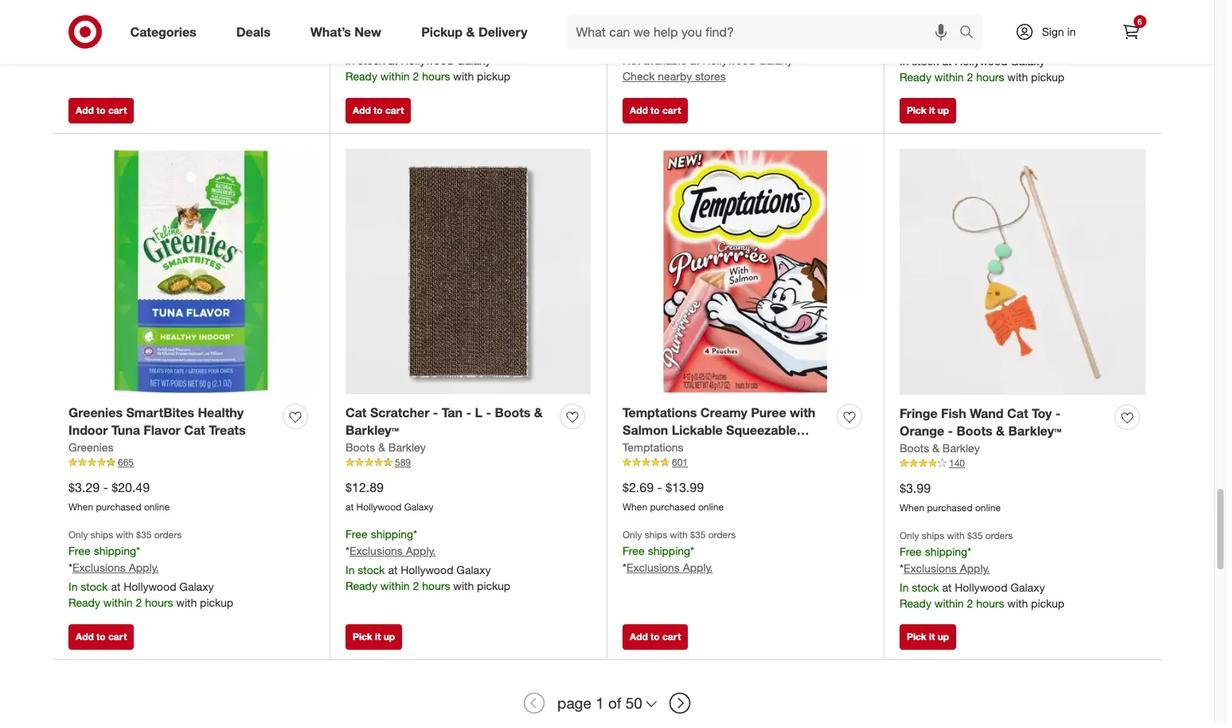 Task type: describe. For each thing, give the bounding box(es) containing it.
stock inside the free shipping * * exclusions apply. in stock at  hollywood galaxy ready within 2 hours with pickup
[[358, 563, 385, 577]]

free shipping * exclusions apply. in stock at  hollywood galaxy ready within 2 hours with pickup
[[346, 18, 511, 83]]

greenies link
[[68, 440, 113, 456]]

boots & barkley for fish
[[900, 441, 980, 455]]

1
[[596, 694, 604, 712]]

hours inside the free shipping * * exclusions apply. in stock at  hollywood galaxy ready within 2 hours with pickup
[[422, 579, 450, 592]]

589
[[395, 457, 411, 469]]

salmon
[[623, 422, 668, 438]]

- left tan at the bottom of the page
[[433, 404, 438, 420]]

140 link
[[900, 457, 1146, 471]]

orders down the $3.29 - $20.49 when purchased online
[[154, 529, 182, 541]]

orders up search
[[986, 3, 1013, 15]]

$3.99 when purchased online
[[900, 481, 1001, 514]]

cat inside 'temptations creamy puree with salmon lickable squeezable adult cat treats'
[[658, 441, 679, 457]]

601
[[672, 457, 688, 469]]

within inside free shipping * exclusions apply. in stock at  hollywood galaxy ready within 2 hours with pickup
[[380, 69, 410, 83]]

$35 down the $3.29 - $20.49 when purchased online
[[136, 529, 152, 541]]

sign in
[[1042, 25, 1076, 38]]

- inside the $3.29 - $20.49 when purchased online
[[103, 480, 108, 496]]

to for $3.29 - $20.49
[[96, 630, 106, 642]]

orange
[[900, 423, 945, 439]]

deals
[[236, 24, 271, 39]]

fringe
[[900, 405, 938, 421]]

temptations link
[[623, 440, 684, 456]]

what's new
[[310, 24, 382, 39]]

lickable
[[672, 422, 723, 438]]

treats inside "greenies smartbites healthy indoor tuna flavor cat treats"
[[209, 422, 246, 438]]

shipping inside only ships with $35 orders free shipping * * exclusions apply. not available at hollywood galaxy check nearby stores
[[648, 18, 691, 31]]

shipping inside free shipping * exclusions apply. in stock at  hollywood galaxy ready within 2 hours with pickup
[[371, 18, 413, 31]]

pickup inside the free shipping * * exclusions apply. in stock at  hollywood galaxy ready within 2 hours with pickup
[[477, 579, 511, 592]]

* inside free shipping * exclusions apply. in stock at  hollywood galaxy ready within 2 hours with pickup
[[346, 34, 350, 48]]

& inside cat scratcher - tan - l - boots & barkley™
[[534, 404, 543, 420]]

check nearby stores button
[[623, 69, 726, 85]]

temptations for temptations
[[623, 441, 684, 454]]

hollywood inside free shipping * exclusions apply. in stock at  hollywood galaxy ready within 2 hours with pickup
[[401, 53, 454, 67]]

stores
[[695, 69, 726, 83]]

delivery
[[479, 24, 528, 39]]

of
[[608, 694, 622, 712]]

2 inside free shipping * exclusions apply. in stock at  hollywood galaxy ready within 2 hours with pickup
[[413, 69, 419, 83]]

with inside free shipping * exclusions apply. in stock at  hollywood galaxy ready within 2 hours with pickup
[[453, 69, 474, 83]]

with inside only ships with $35 orders free shipping * * exclusions apply. not available at hollywood galaxy check nearby stores
[[670, 3, 688, 14]]

l
[[475, 404, 483, 420]]

50
[[626, 694, 643, 712]]

fish
[[941, 405, 967, 421]]

squeezable
[[726, 422, 797, 438]]

601 link
[[623, 456, 868, 470]]

creamy
[[701, 404, 748, 420]]

add to cart button for $3.29 - $20.49
[[68, 624, 134, 649]]

what's
[[310, 24, 351, 39]]

add to cart button for not available at
[[623, 98, 688, 123]]

only inside only ships with $35 orders free shipping * * exclusions apply. not available at hollywood galaxy check nearby stores
[[623, 3, 642, 14]]

page 1 of 50
[[558, 694, 643, 712]]

ready inside the free shipping * * exclusions apply. in stock at  hollywood galaxy ready within 2 hours with pickup
[[346, 579, 377, 592]]

free inside the free shipping * * exclusions apply. in stock at  hollywood galaxy ready within 2 hours with pickup
[[346, 527, 368, 541]]

when for $2.69
[[623, 501, 648, 513]]

exclusions inside free shipping * exclusions apply. in stock at  hollywood galaxy ready within 2 hours with pickup
[[350, 34, 403, 48]]

in inside the free shipping * * exclusions apply. in stock at  hollywood galaxy ready within 2 hours with pickup
[[346, 563, 355, 577]]

greenies smartbites healthy indoor tuna flavor cat treats
[[68, 404, 246, 438]]

pickup & delivery link
[[408, 14, 548, 49]]

page 1 of 50 button
[[550, 685, 664, 720]]

pickup & delivery
[[421, 24, 528, 39]]

categories link
[[117, 14, 216, 49]]

within inside the free shipping * * exclusions apply. in stock at  hollywood galaxy ready within 2 hours with pickup
[[380, 579, 410, 592]]

& down scratcher
[[378, 441, 385, 454]]

sign in link
[[1001, 14, 1101, 49]]

not
[[623, 53, 641, 67]]

pickup
[[421, 24, 463, 39]]

pick it up for cat scratcher - tan - l - boots & barkley™
[[353, 630, 395, 642]]

- right l
[[486, 404, 491, 420]]

with inside the free shipping * * exclusions apply. in stock at  hollywood galaxy ready within 2 hours with pickup
[[453, 579, 474, 592]]

shipping inside the free shipping * * exclusions apply. in stock at  hollywood galaxy ready within 2 hours with pickup
[[371, 527, 413, 541]]

it for fringe fish wand cat toy - orange - boots & barkley™
[[929, 630, 935, 642]]

when for $3.29
[[68, 501, 93, 513]]

- inside $2.69 - $13.99 when purchased online
[[657, 480, 662, 496]]

- down the fish
[[948, 423, 953, 439]]

$3.29 - $20.49 when purchased online
[[68, 480, 170, 513]]

add for $2.69 - $13.99
[[630, 630, 648, 642]]

scratcher
[[370, 404, 430, 420]]

apply. inside the free shipping * * exclusions apply. in stock at  hollywood galaxy ready within 2 hours with pickup
[[406, 544, 436, 557]]

& down orange
[[933, 441, 940, 455]]

cart for $2.69 - $13.99
[[663, 630, 681, 642]]

pick for fringe fish wand cat toy - orange - boots & barkley™
[[907, 630, 927, 642]]

purchased for $13.99
[[650, 501, 696, 513]]

boots inside fringe fish wand cat toy - orange - boots & barkley™
[[957, 423, 993, 439]]

cat inside cat scratcher - tan - l - boots & barkley™
[[346, 404, 367, 420]]

1 vertical spatial only ships with $35 orders free shipping * * exclusions apply.
[[623, 529, 736, 574]]

& right pickup
[[466, 24, 475, 39]]

what's new link
[[297, 14, 401, 49]]

pick it up button for cat scratcher - tan - l - boots & barkley™
[[346, 624, 402, 649]]

6
[[1138, 17, 1142, 26]]

categories
[[130, 24, 196, 39]]

greenies for greenies smartbites healthy indoor tuna flavor cat treats
[[68, 404, 123, 420]]

6 link
[[1114, 14, 1149, 49]]

galaxy inside the free shipping * * exclusions apply. in stock at  hollywood galaxy ready within 2 hours with pickup
[[457, 563, 491, 577]]

cat scratcher - tan - l - boots & barkley™ link
[[346, 403, 553, 440]]

free shipping * * exclusions apply. in stock at  hollywood galaxy ready within 2 hours with pickup
[[346, 527, 511, 592]]

boots & barkley link for scratcher
[[346, 440, 426, 456]]

galaxy inside only ships with $35 orders free shipping * * exclusions apply. not available at hollywood galaxy check nearby stores
[[758, 53, 793, 67]]

$3.99
[[900, 481, 931, 496]]

$35 inside only ships with $35 orders free shipping * * exclusions apply. not available at hollywood galaxy check nearby stores
[[691, 3, 706, 14]]

0 horizontal spatial only ships with $35 orders free shipping * * exclusions apply.
[[68, 3, 182, 48]]

free inside only ships with $35 orders free shipping * * exclusions apply. not available at hollywood galaxy check nearby stores
[[623, 18, 645, 31]]

boots inside cat scratcher - tan - l - boots & barkley™
[[495, 404, 531, 420]]

$3.29
[[68, 480, 100, 496]]

online for $13.99
[[698, 501, 724, 513]]

deals link
[[223, 14, 290, 49]]

sign
[[1042, 25, 1064, 38]]

ready inside free shipping * exclusions apply. in stock at  hollywood galaxy ready within 2 hours with pickup
[[346, 69, 377, 83]]

adult
[[623, 441, 655, 457]]

tuna
[[111, 422, 140, 438]]

purchased for $20.49
[[96, 501, 141, 513]]

new
[[355, 24, 382, 39]]

in
[[1067, 25, 1076, 38]]

apply. inside free shipping * exclusions apply. in stock at  hollywood galaxy ready within 2 hours with pickup
[[406, 34, 436, 48]]

healthy
[[198, 404, 244, 420]]

cat scratcher - tan - l - boots & barkley™
[[346, 404, 543, 438]]

at inside free shipping * exclusions apply. in stock at  hollywood galaxy ready within 2 hours with pickup
[[388, 53, 398, 67]]

orders down $3.99 when purchased online
[[986, 530, 1013, 542]]

pickup inside free shipping * exclusions apply. in stock at  hollywood galaxy ready within 2 hours with pickup
[[477, 69, 511, 83]]

page
[[558, 694, 592, 712]]

$12.89 at hollywood galaxy
[[346, 480, 434, 513]]

flavor
[[144, 422, 181, 438]]

when inside $3.99 when purchased online
[[900, 502, 925, 514]]

stock inside free shipping * exclusions apply. in stock at  hollywood galaxy ready within 2 hours with pickup
[[358, 53, 385, 67]]

tan
[[442, 404, 463, 420]]

temptations creamy puree with salmon lickable squeezable adult cat treats
[[623, 404, 816, 457]]

ships down $2.69 - $13.99 when purchased online
[[645, 529, 668, 541]]

add to cart for not available at
[[630, 104, 681, 116]]

only ships with $35 orders free shipping * * exclusions apply. in stock at  hollywood galaxy ready within 2 hours with pickup for greenies smartbites healthy indoor tuna flavor cat treats
[[68, 529, 233, 609]]



Task type: vqa. For each thing, say whether or not it's contained in the screenshot.
Qty
no



Task type: locate. For each thing, give the bounding box(es) containing it.
0 horizontal spatial online
[[144, 501, 170, 513]]

only ships with $35 orders free shipping * * exclusions apply.
[[68, 3, 182, 48], [623, 529, 736, 574]]

& down wand
[[996, 423, 1005, 439]]

fringe fish wand cat toy - orange - boots & barkley™
[[900, 405, 1062, 439]]

$35 down $3.99 when purchased online
[[968, 530, 983, 542]]

1 greenies from the top
[[68, 404, 123, 420]]

puree
[[751, 404, 787, 420]]

1 vertical spatial temptations
[[623, 441, 684, 454]]

online down $20.49
[[144, 501, 170, 513]]

cat inside fringe fish wand cat toy - orange - boots & barkley™
[[1007, 405, 1029, 421]]

What can we help you find? suggestions appear below search field
[[567, 14, 963, 49]]

add to cart button
[[68, 98, 134, 123], [346, 98, 411, 123], [623, 98, 688, 123], [68, 624, 134, 649], [623, 624, 688, 649]]

0 horizontal spatial purchased
[[96, 501, 141, 513]]

$35 down $2.69 - $13.99 when purchased online
[[691, 529, 706, 541]]

add for not available at
[[630, 104, 648, 116]]

665
[[118, 457, 134, 469]]

pick it up button
[[900, 98, 957, 123], [346, 624, 402, 649], [900, 624, 957, 649]]

140
[[949, 457, 965, 469]]

with inside 'temptations creamy puree with salmon lickable squeezable adult cat treats'
[[790, 404, 816, 420]]

stock
[[358, 53, 385, 67], [912, 54, 939, 68], [358, 563, 385, 577], [81, 580, 108, 593], [912, 581, 939, 594]]

at inside $12.89 at hollywood galaxy
[[346, 501, 354, 513]]

only ships with $35 orders free shipping * * exclusions apply. in stock at  hollywood galaxy ready within 2 hours with pickup
[[900, 3, 1065, 84], [68, 529, 233, 609], [900, 530, 1065, 610]]

boots down wand
[[957, 423, 993, 439]]

$35
[[136, 3, 152, 14], [691, 3, 706, 14], [968, 3, 983, 15], [136, 529, 152, 541], [691, 529, 706, 541], [968, 530, 983, 542]]

wand
[[970, 405, 1004, 421]]

temptations down salmon
[[623, 441, 684, 454]]

1 horizontal spatial purchased
[[650, 501, 696, 513]]

589 link
[[346, 456, 591, 470]]

add to cart for $2.69 - $13.99
[[630, 630, 681, 642]]

hours inside free shipping * exclusions apply. in stock at  hollywood galaxy ready within 2 hours with pickup
[[422, 69, 450, 83]]

purchased inside $3.99 when purchased online
[[927, 502, 973, 514]]

purchased down $13.99 on the bottom
[[650, 501, 696, 513]]

1 horizontal spatial treats
[[683, 441, 720, 457]]

&
[[466, 24, 475, 39], [534, 404, 543, 420], [996, 423, 1005, 439], [378, 441, 385, 454], [933, 441, 940, 455]]

treats down lickable
[[683, 441, 720, 457]]

1 vertical spatial treats
[[683, 441, 720, 457]]

cat left scratcher
[[346, 404, 367, 420]]

online inside $3.99 when purchased online
[[975, 502, 1001, 514]]

ships inside only ships with $35 orders free shipping * * exclusions apply. not available at hollywood galaxy check nearby stores
[[645, 3, 668, 14]]

2 temptations from the top
[[623, 441, 684, 454]]

0 vertical spatial only ships with $35 orders free shipping * * exclusions apply.
[[68, 3, 182, 48]]

greenies down indoor
[[68, 441, 113, 454]]

when inside the $3.29 - $20.49 when purchased online
[[68, 501, 93, 513]]

purchased
[[96, 501, 141, 513], [650, 501, 696, 513], [927, 502, 973, 514]]

purchased inside $2.69 - $13.99 when purchased online
[[650, 501, 696, 513]]

1 horizontal spatial only ships with $35 orders free shipping * * exclusions apply.
[[623, 529, 736, 574]]

$35 up 'stores'
[[691, 3, 706, 14]]

greenies inside "greenies smartbites healthy indoor tuna flavor cat treats"
[[68, 404, 123, 420]]

online
[[144, 501, 170, 513], [698, 501, 724, 513], [975, 502, 1001, 514]]

ships down the $3.29 - $20.49 when purchased online
[[91, 529, 113, 541]]

1 temptations from the top
[[623, 404, 697, 420]]

purchased down $20.49
[[96, 501, 141, 513]]

0 horizontal spatial boots & barkley
[[346, 441, 426, 454]]

boots down orange
[[900, 441, 930, 455]]

free inside free shipping * exclusions apply. in stock at  hollywood galaxy ready within 2 hours with pickup
[[346, 18, 368, 31]]

apply. inside only ships with $35 orders free shipping * * exclusions apply. not available at hollywood galaxy check nearby stores
[[683, 34, 713, 48]]

online down $13.99 on the bottom
[[698, 501, 724, 513]]

purchased inside the $3.29 - $20.49 when purchased online
[[96, 501, 141, 513]]

treats down healthy
[[209, 422, 246, 438]]

temptations inside 'temptations creamy puree with salmon lickable squeezable adult cat treats'
[[623, 404, 697, 420]]

boots & barkley up 589
[[346, 441, 426, 454]]

$2.69
[[623, 480, 654, 496]]

available
[[644, 53, 687, 67]]

pickup
[[477, 69, 511, 83], [1031, 70, 1065, 84], [477, 579, 511, 592], [200, 596, 233, 609], [1031, 597, 1065, 610]]

when inside $2.69 - $13.99 when purchased online
[[623, 501, 648, 513]]

boots & barkley link
[[346, 440, 426, 456], [900, 441, 980, 457]]

orders up the categories
[[154, 3, 182, 14]]

hollywood inside the free shipping * * exclusions apply. in stock at  hollywood galaxy ready within 2 hours with pickup
[[401, 563, 454, 577]]

up for cat scratcher - tan - l - boots & barkley™
[[384, 630, 395, 642]]

in
[[346, 53, 355, 67], [900, 54, 909, 68], [346, 563, 355, 577], [68, 580, 78, 593], [900, 581, 909, 594]]

at
[[388, 53, 398, 67], [690, 53, 700, 67], [942, 54, 952, 68], [346, 501, 354, 513], [388, 563, 398, 577], [111, 580, 121, 593], [942, 581, 952, 594]]

temptations creamy puree with salmon lickable squeezable adult cat treats link
[[623, 403, 831, 457]]

hollywood inside $12.89 at hollywood galaxy
[[356, 501, 402, 513]]

add to cart
[[76, 104, 127, 116], [353, 104, 404, 116], [630, 104, 681, 116], [76, 630, 127, 642], [630, 630, 681, 642]]

add for $3.29 - $20.49
[[76, 630, 94, 642]]

cat scratcher - tan - l - boots & barkley™ image
[[346, 149, 591, 394], [346, 149, 591, 394]]

barkley™ down scratcher
[[346, 422, 399, 438]]

shipping
[[94, 18, 136, 31], [371, 18, 413, 31], [648, 18, 691, 31], [925, 19, 968, 32], [371, 527, 413, 541], [94, 544, 136, 558], [648, 544, 691, 558], [925, 545, 968, 558]]

galaxy inside $12.89 at hollywood galaxy
[[404, 501, 434, 513]]

665 link
[[68, 456, 314, 470]]

nearby
[[658, 69, 692, 83]]

greenies smartbites healthy indoor tuna flavor cat treats link
[[68, 403, 276, 440]]

pick it up
[[907, 104, 949, 116], [353, 630, 395, 642], [907, 630, 949, 642]]

fringe fish wand cat toy - orange - boots & barkley™ link
[[900, 404, 1109, 441]]

temptations for temptations creamy puree with salmon lickable squeezable adult cat treats
[[623, 404, 697, 420]]

boots up $12.89
[[346, 441, 375, 454]]

boots & barkley up 140
[[900, 441, 980, 455]]

- right the $3.29
[[103, 480, 108, 496]]

greenies for greenies
[[68, 441, 113, 454]]

0 horizontal spatial boots & barkley link
[[346, 440, 426, 456]]

- right toy
[[1056, 405, 1061, 421]]

2 inside the free shipping * * exclusions apply. in stock at  hollywood galaxy ready within 2 hours with pickup
[[413, 579, 419, 592]]

cat left toy
[[1007, 405, 1029, 421]]

up for fringe fish wand cat toy - orange - boots & barkley™
[[938, 630, 949, 642]]

boots & barkley link up 589
[[346, 440, 426, 456]]

online inside $2.69 - $13.99 when purchased online
[[698, 501, 724, 513]]

greenies up indoor
[[68, 404, 123, 420]]

- left l
[[466, 404, 471, 420]]

orders inside only ships with $35 orders free shipping * * exclusions apply. not available at hollywood galaxy check nearby stores
[[709, 3, 736, 14]]

orders up 'stores'
[[709, 3, 736, 14]]

cat inside "greenies smartbites healthy indoor tuna flavor cat treats"
[[184, 422, 205, 438]]

smartbites
[[126, 404, 194, 420]]

& inside fringe fish wand cat toy - orange - boots & barkley™
[[996, 423, 1005, 439]]

cat down salmon
[[658, 441, 679, 457]]

to
[[96, 104, 106, 116], [374, 104, 383, 116], [651, 104, 660, 116], [96, 630, 106, 642], [651, 630, 660, 642]]

barkley for &
[[943, 441, 980, 455]]

search
[[952, 25, 990, 41]]

0 horizontal spatial treats
[[209, 422, 246, 438]]

online down the 140 link
[[975, 502, 1001, 514]]

search button
[[952, 14, 990, 53]]

exclusions inside only ships with $35 orders free shipping * * exclusions apply. not available at hollywood galaxy check nearby stores
[[627, 34, 680, 48]]

$35 up search
[[968, 3, 983, 15]]

1 horizontal spatial online
[[698, 501, 724, 513]]

temptations creamy puree with salmon lickable squeezable adult cat treats image
[[623, 149, 868, 394], [623, 149, 868, 394]]

barkley™ down toy
[[1009, 423, 1062, 439]]

$12.89
[[346, 480, 384, 496]]

barkley up 140
[[943, 441, 980, 455]]

1 vertical spatial greenies
[[68, 441, 113, 454]]

cart for $3.29 - $20.49
[[108, 630, 127, 642]]

2 horizontal spatial online
[[975, 502, 1001, 514]]

& right l
[[534, 404, 543, 420]]

add
[[76, 104, 94, 116], [353, 104, 371, 116], [630, 104, 648, 116], [76, 630, 94, 642], [630, 630, 648, 642]]

cart for not available at
[[663, 104, 681, 116]]

$13.99
[[666, 480, 704, 496]]

pick it up button for fringe fish wand cat toy - orange - boots & barkley™
[[900, 624, 957, 649]]

barkley
[[388, 441, 426, 454], [943, 441, 980, 455]]

exclusions
[[72, 34, 126, 48], [350, 34, 403, 48], [627, 34, 680, 48], [904, 35, 957, 49], [350, 544, 403, 557], [72, 561, 126, 574], [627, 561, 680, 574], [904, 562, 957, 575]]

exclusions apply. link
[[72, 34, 159, 48], [350, 34, 436, 48], [627, 34, 713, 48], [904, 35, 990, 49], [350, 544, 436, 557], [72, 561, 159, 574], [627, 561, 713, 574], [904, 562, 990, 575]]

2 horizontal spatial purchased
[[927, 502, 973, 514]]

orders down $2.69 - $13.99 when purchased online
[[709, 529, 736, 541]]

ready
[[346, 69, 377, 83], [900, 70, 932, 84], [346, 579, 377, 592], [68, 596, 100, 609], [900, 597, 932, 610]]

at inside only ships with $35 orders free shipping * * exclusions apply. not available at hollywood galaxy check nearby stores
[[690, 53, 700, 67]]

hours
[[422, 69, 450, 83], [976, 70, 1005, 84], [422, 579, 450, 592], [145, 596, 173, 609], [976, 597, 1005, 610]]

when down $3.99 at bottom
[[900, 502, 925, 514]]

boots & barkley for scratcher
[[346, 441, 426, 454]]

treats
[[209, 422, 246, 438], [683, 441, 720, 457]]

$35 up the categories
[[136, 3, 152, 14]]

$20.49
[[112, 480, 150, 496]]

online inside the $3.29 - $20.49 when purchased online
[[144, 501, 170, 513]]

0 horizontal spatial barkley™
[[346, 422, 399, 438]]

*
[[136, 18, 140, 31], [691, 18, 694, 31], [968, 19, 972, 32], [68, 34, 72, 48], [346, 34, 350, 48], [623, 34, 627, 48], [900, 35, 904, 49], [413, 527, 417, 541], [346, 544, 350, 557], [136, 544, 140, 558], [691, 544, 694, 558], [968, 545, 972, 558], [68, 561, 72, 574], [623, 561, 627, 574], [900, 562, 904, 575]]

greenies smartbites healthy indoor tuna flavor cat treats image
[[68, 149, 314, 394], [68, 149, 314, 394]]

0 vertical spatial temptations
[[623, 404, 697, 420]]

online for $20.49
[[144, 501, 170, 513]]

pick for cat scratcher - tan - l - boots & barkley™
[[353, 630, 372, 642]]

temptations up salmon
[[623, 404, 697, 420]]

0 horizontal spatial when
[[68, 501, 93, 513]]

hollywood inside only ships with $35 orders free shipping * * exclusions apply. not available at hollywood galaxy check nearby stores
[[703, 53, 755, 67]]

indoor
[[68, 422, 108, 438]]

pick it up for fringe fish wand cat toy - orange - boots & barkley™
[[907, 630, 949, 642]]

2 greenies from the top
[[68, 441, 113, 454]]

treats inside 'temptations creamy puree with salmon lickable squeezable adult cat treats'
[[683, 441, 720, 457]]

check
[[623, 69, 655, 83]]

it
[[929, 104, 935, 116], [375, 630, 381, 642], [929, 630, 935, 642]]

it for cat scratcher - tan - l - boots & barkley™
[[375, 630, 381, 642]]

- right $2.69
[[657, 480, 662, 496]]

with
[[116, 3, 134, 14], [670, 3, 688, 14], [947, 3, 965, 15], [453, 69, 474, 83], [1008, 70, 1028, 84], [790, 404, 816, 420], [116, 529, 134, 541], [670, 529, 688, 541], [947, 530, 965, 542], [453, 579, 474, 592], [176, 596, 197, 609], [1008, 597, 1028, 610]]

-
[[433, 404, 438, 420], [466, 404, 471, 420], [486, 404, 491, 420], [1056, 405, 1061, 421], [948, 423, 953, 439], [103, 480, 108, 496], [657, 480, 662, 496]]

1 horizontal spatial boots & barkley
[[900, 441, 980, 455]]

at inside the free shipping * * exclusions apply. in stock at  hollywood galaxy ready within 2 hours with pickup
[[388, 563, 398, 577]]

exclusions inside the free shipping * * exclusions apply. in stock at  hollywood galaxy ready within 2 hours with pickup
[[350, 544, 403, 557]]

barkley up 589
[[388, 441, 426, 454]]

hollywood
[[401, 53, 454, 67], [703, 53, 755, 67], [955, 54, 1008, 68], [356, 501, 402, 513], [401, 563, 454, 577], [124, 580, 176, 593], [955, 581, 1008, 594]]

1 horizontal spatial barkley
[[943, 441, 980, 455]]

toy
[[1032, 405, 1052, 421]]

orders
[[154, 3, 182, 14], [709, 3, 736, 14], [986, 3, 1013, 15], [154, 529, 182, 541], [709, 529, 736, 541], [986, 530, 1013, 542]]

only ships with $35 orders free shipping * * exclusions apply. not available at hollywood galaxy check nearby stores
[[623, 3, 793, 83]]

fringe fish wand cat toy - orange - boots & barkley™ image
[[900, 149, 1146, 395], [900, 149, 1146, 395]]

2 horizontal spatial when
[[900, 502, 925, 514]]

$2.69 - $13.99 when purchased online
[[623, 480, 724, 513]]

add to cart for $3.29 - $20.49
[[76, 630, 127, 642]]

boots & barkley
[[346, 441, 426, 454], [900, 441, 980, 455]]

1 horizontal spatial when
[[623, 501, 648, 513]]

ships left search button
[[922, 3, 945, 15]]

0 horizontal spatial barkley
[[388, 441, 426, 454]]

galaxy inside free shipping * exclusions apply. in stock at  hollywood galaxy ready within 2 hours with pickup
[[457, 53, 491, 67]]

apply.
[[129, 34, 159, 48], [406, 34, 436, 48], [683, 34, 713, 48], [960, 35, 990, 49], [406, 544, 436, 557], [129, 561, 159, 574], [683, 561, 713, 574], [960, 562, 990, 575]]

0 vertical spatial treats
[[209, 422, 246, 438]]

0 vertical spatial greenies
[[68, 404, 123, 420]]

1 horizontal spatial boots & barkley link
[[900, 441, 980, 457]]

barkley™ inside fringe fish wand cat toy - orange - boots & barkley™
[[1009, 423, 1062, 439]]

only
[[68, 3, 88, 14], [623, 3, 642, 14], [900, 3, 919, 15], [68, 529, 88, 541], [623, 529, 642, 541], [900, 530, 919, 542]]

add to cart button for $2.69 - $13.99
[[623, 624, 688, 649]]

ships up available
[[645, 3, 668, 14]]

pick
[[907, 104, 927, 116], [353, 630, 372, 642], [907, 630, 927, 642]]

free
[[68, 18, 91, 31], [346, 18, 368, 31], [623, 18, 645, 31], [900, 19, 922, 32], [346, 527, 368, 541], [68, 544, 91, 558], [623, 544, 645, 558], [900, 545, 922, 558]]

purchased down $3.99 at bottom
[[927, 502, 973, 514]]

ships left 'categories' link
[[91, 3, 113, 14]]

when down the $3.29
[[68, 501, 93, 513]]

1 horizontal spatial barkley™
[[1009, 423, 1062, 439]]

barkley™ inside cat scratcher - tan - l - boots & barkley™
[[346, 422, 399, 438]]

2
[[413, 69, 419, 83], [967, 70, 973, 84], [413, 579, 419, 592], [136, 596, 142, 609], [967, 597, 973, 610]]

galaxy
[[457, 53, 491, 67], [758, 53, 793, 67], [1011, 54, 1045, 68], [404, 501, 434, 513], [457, 563, 491, 577], [179, 580, 214, 593], [1011, 581, 1045, 594]]

ships down $3.99 when purchased online
[[922, 530, 945, 542]]

to for $2.69 - $13.99
[[651, 630, 660, 642]]

in inside free shipping * exclusions apply. in stock at  hollywood galaxy ready within 2 hours with pickup
[[346, 53, 355, 67]]

when down $2.69
[[623, 501, 648, 513]]

only ships with $35 orders free shipping * * exclusions apply. in stock at  hollywood galaxy ready within 2 hours with pickup for fringe fish wand cat toy - orange - boots & barkley™
[[900, 530, 1065, 610]]

boots & barkley link for fish
[[900, 441, 980, 457]]

boots & barkley link up 140
[[900, 441, 980, 457]]

to for not available at
[[651, 104, 660, 116]]

boots right l
[[495, 404, 531, 420]]

barkley for barkley™
[[388, 441, 426, 454]]

cat down healthy
[[184, 422, 205, 438]]



